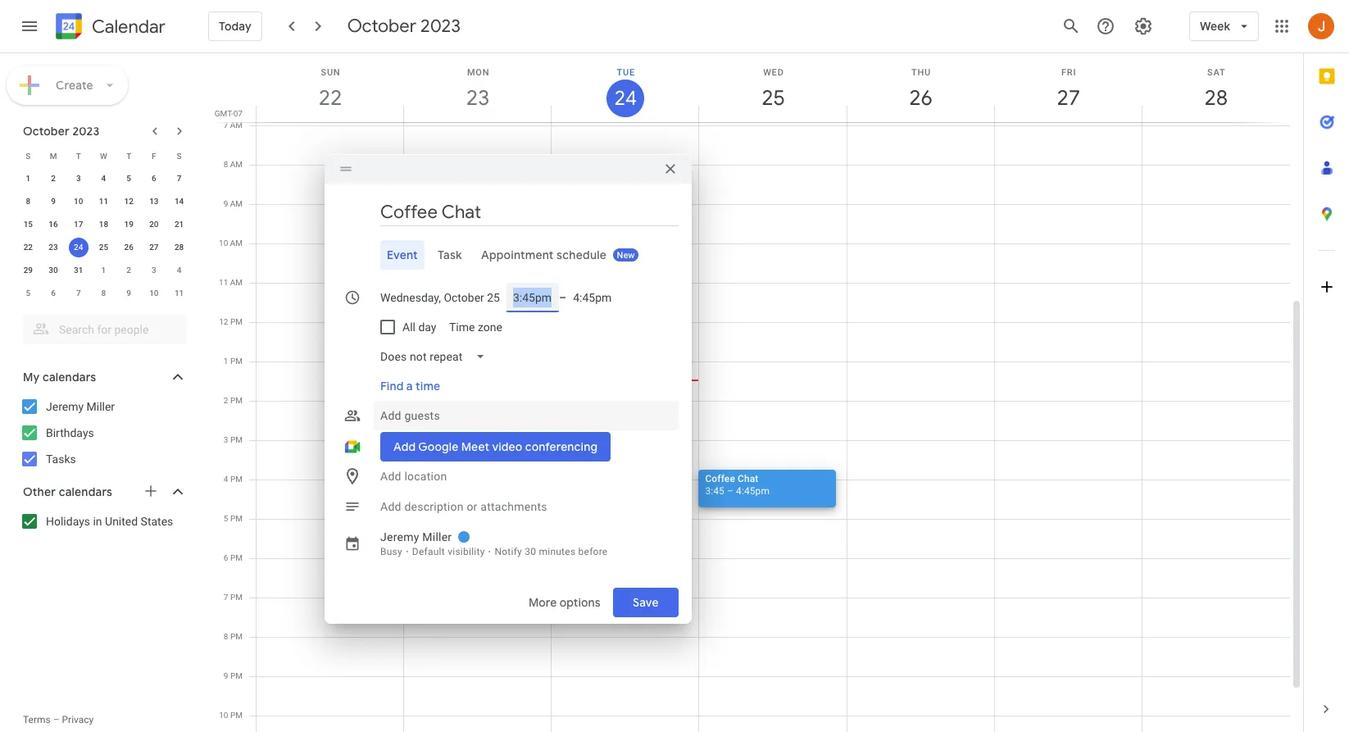 Task type: locate. For each thing, give the bounding box(es) containing it.
3 pm from the top
[[230, 396, 243, 405]]

3 row from the top
[[16, 190, 192, 213]]

6 inside grid
[[224, 553, 228, 562]]

1 pm
[[224, 357, 243, 366]]

all
[[402, 321, 416, 334]]

am for 11 am
[[230, 278, 243, 287]]

pm down 4 pm
[[230, 514, 243, 523]]

1 down 25 element
[[101, 266, 106, 275]]

add inside dropdown button
[[380, 409, 401, 422]]

2023 down create
[[72, 124, 100, 139]]

11 down november 4 element
[[175, 289, 184, 298]]

25 column header
[[699, 53, 847, 122]]

1 vertical spatial 22
[[23, 243, 33, 252]]

0 horizontal spatial miller
[[86, 400, 115, 413]]

1 horizontal spatial 22
[[318, 84, 341, 111]]

6 up the 7 pm
[[224, 553, 228, 562]]

9 down the november 2 element
[[126, 289, 131, 298]]

1 add from the top
[[380, 409, 401, 422]]

1 horizontal spatial jeremy
[[380, 530, 419, 543]]

0 vertical spatial october
[[347, 15, 416, 38]]

23 down 16 element
[[49, 243, 58, 252]]

8 pm from the top
[[230, 593, 243, 602]]

pm for 9 pm
[[230, 671, 243, 680]]

– inside coffee chat 3:45 – 4:45pm
[[727, 485, 734, 497]]

30 inside october 2023 grid
[[49, 266, 58, 275]]

8 up 9 pm
[[224, 632, 228, 641]]

new element
[[613, 248, 639, 262]]

2 vertical spatial 3
[[224, 435, 228, 444]]

0 horizontal spatial 26
[[124, 243, 133, 252]]

tab list
[[1304, 53, 1349, 686], [338, 240, 679, 270]]

12 inside 12 element
[[124, 197, 133, 206]]

6 for november 6 element
[[51, 289, 56, 298]]

6 for 6 pm
[[224, 553, 228, 562]]

terms
[[23, 714, 51, 725]]

main drawer image
[[20, 16, 39, 36]]

0 horizontal spatial 23
[[49, 243, 58, 252]]

10 am
[[219, 239, 243, 248]]

4 down 3 pm
[[224, 475, 228, 484]]

10 for 10 am
[[219, 239, 228, 248]]

event
[[387, 248, 418, 262]]

0 vertical spatial 26
[[908, 84, 932, 111]]

2 am from the top
[[230, 160, 243, 169]]

0 vertical spatial 2
[[51, 174, 56, 183]]

grid
[[210, 53, 1303, 732]]

23
[[465, 84, 489, 111], [49, 243, 58, 252]]

1 vertical spatial –
[[727, 485, 734, 497]]

27 link
[[1050, 80, 1088, 117]]

30
[[49, 266, 58, 275], [525, 546, 536, 557]]

pm down 6 pm
[[230, 593, 243, 602]]

am for 7 am
[[230, 121, 243, 130]]

Add title text field
[[380, 200, 679, 225]]

0 horizontal spatial 28
[[175, 243, 184, 252]]

28 down 21 element at the top left of page
[[175, 243, 184, 252]]

0 horizontal spatial 22
[[23, 243, 33, 252]]

am down 7 am
[[230, 160, 243, 169]]

8 up 15
[[26, 197, 30, 206]]

1 vertical spatial calendars
[[59, 484, 112, 499]]

1 horizontal spatial 27
[[1056, 84, 1079, 111]]

description
[[404, 500, 464, 513]]

add down find
[[380, 409, 401, 422]]

2 vertical spatial –
[[53, 714, 59, 725]]

jeremy up birthdays on the bottom left
[[46, 400, 84, 413]]

1 up 15
[[26, 174, 30, 183]]

1 horizontal spatial 24
[[613, 85, 636, 111]]

28 down sat
[[1204, 84, 1227, 111]]

create button
[[7, 66, 128, 105]]

pm up 3 pm
[[230, 396, 243, 405]]

1 horizontal spatial 25
[[761, 84, 784, 111]]

26 link
[[902, 80, 940, 117]]

23 inside grid
[[49, 243, 58, 252]]

1 vertical spatial 6
[[51, 289, 56, 298]]

7 for 7 am
[[223, 121, 228, 130]]

1 horizontal spatial 26
[[908, 84, 932, 111]]

24 down the 17 element at the top left of page
[[74, 243, 83, 252]]

november 8 element
[[94, 284, 113, 303]]

3 add from the top
[[380, 500, 401, 513]]

1 horizontal spatial 6
[[152, 174, 156, 183]]

1 vertical spatial october 2023
[[23, 124, 100, 139]]

30 down 23 element
[[49, 266, 58, 275]]

26 down thu
[[908, 84, 932, 111]]

9 up 16
[[51, 197, 56, 206]]

7
[[223, 121, 228, 130], [177, 174, 182, 183], [76, 289, 81, 298], [224, 593, 228, 602]]

4 pm from the top
[[230, 435, 243, 444]]

4 for 4 pm
[[224, 475, 228, 484]]

0 vertical spatial jeremy miller
[[46, 400, 115, 413]]

october 2023
[[347, 15, 461, 38], [23, 124, 100, 139]]

s right f
[[177, 151, 182, 160]]

25 down the 18 element
[[99, 243, 108, 252]]

7 pm
[[224, 593, 243, 602]]

None search field
[[0, 308, 203, 344]]

1 vertical spatial 5
[[26, 289, 30, 298]]

1 horizontal spatial 12
[[219, 317, 228, 326]]

november 3 element
[[144, 261, 164, 280]]

pm up 1 pm
[[230, 317, 243, 326]]

6 row from the top
[[16, 259, 192, 282]]

22 inside column header
[[318, 84, 341, 111]]

25 down wed
[[761, 84, 784, 111]]

t left f
[[126, 151, 131, 160]]

create
[[56, 78, 93, 93]]

16 element
[[43, 215, 63, 234]]

calendar element
[[52, 10, 165, 46]]

find a time
[[380, 379, 440, 393]]

1 horizontal spatial 11
[[175, 289, 184, 298]]

24 down tue
[[613, 85, 636, 111]]

11 am
[[219, 278, 243, 287]]

add down add location
[[380, 500, 401, 513]]

2 t from the left
[[126, 151, 131, 160]]

– left the "end time" text field
[[559, 291, 567, 304]]

pm for 2 pm
[[230, 396, 243, 405]]

12 down 11 am
[[219, 317, 228, 326]]

22 link
[[312, 80, 349, 117]]

2 down m
[[51, 174, 56, 183]]

2 horizontal spatial 4
[[224, 475, 228, 484]]

am down the 9 am
[[230, 239, 243, 248]]

23 down mon
[[465, 84, 489, 111]]

to element
[[559, 291, 567, 304]]

add left location
[[380, 470, 401, 483]]

12 inside grid
[[219, 317, 228, 326]]

1 vertical spatial jeremy miller
[[380, 530, 452, 543]]

guests
[[404, 409, 440, 422]]

30 right notify
[[525, 546, 536, 557]]

0 horizontal spatial –
[[53, 714, 59, 725]]

october
[[347, 15, 416, 38], [23, 124, 70, 139]]

1 down 12 pm
[[224, 357, 228, 366]]

0 vertical spatial 5
[[126, 174, 131, 183]]

2 vertical spatial add
[[380, 500, 401, 513]]

26
[[908, 84, 932, 111], [124, 243, 133, 252]]

3 for "november 3" "element"
[[152, 266, 156, 275]]

7 down 6 pm
[[224, 593, 228, 602]]

0 horizontal spatial 2023
[[72, 124, 100, 139]]

24 link
[[607, 80, 645, 117]]

0 vertical spatial 11
[[99, 197, 108, 206]]

other calendars button
[[3, 479, 203, 505]]

2 pm from the top
[[230, 357, 243, 366]]

miller down my calendars dropdown button on the left of page
[[86, 400, 115, 413]]

my calendars list
[[3, 393, 203, 472]]

1 am from the top
[[230, 121, 243, 130]]

–
[[559, 291, 567, 304], [727, 485, 734, 497], [53, 714, 59, 725]]

november 4 element
[[169, 261, 189, 280]]

find a time button
[[374, 371, 447, 401]]

am
[[230, 121, 243, 130], [230, 160, 243, 169], [230, 199, 243, 208], [230, 239, 243, 248], [230, 278, 243, 287]]

10 down 9 pm
[[219, 711, 228, 720]]

in
[[93, 515, 102, 528]]

9 up "10 am"
[[223, 199, 228, 208]]

1 vertical spatial 28
[[175, 243, 184, 252]]

1 vertical spatial 1
[[101, 266, 106, 275]]

1 horizontal spatial 28
[[1204, 84, 1227, 111]]

november 1 element
[[94, 261, 113, 280]]

8 down november 1 element
[[101, 289, 106, 298]]

fri
[[1062, 67, 1077, 78]]

am up 12 pm
[[230, 278, 243, 287]]

thu 26
[[908, 67, 932, 111]]

time zone button
[[443, 312, 509, 342]]

0 horizontal spatial 24
[[74, 243, 83, 252]]

2 vertical spatial 4
[[224, 475, 228, 484]]

1 horizontal spatial s
[[177, 151, 182, 160]]

0 vertical spatial 1
[[26, 174, 30, 183]]

7 down the 31 element
[[76, 289, 81, 298]]

0 horizontal spatial 4
[[101, 174, 106, 183]]

3
[[76, 174, 81, 183], [152, 266, 156, 275], [224, 435, 228, 444]]

1 vertical spatial 2
[[126, 266, 131, 275]]

22 inside row group
[[23, 243, 33, 252]]

am for 9 am
[[230, 199, 243, 208]]

6 down f
[[152, 174, 156, 183]]

17
[[74, 220, 83, 229]]

1 horizontal spatial –
[[559, 291, 567, 304]]

14 element
[[169, 192, 189, 211]]

2 horizontal spatial –
[[727, 485, 734, 497]]

miller inside my calendars list
[[86, 400, 115, 413]]

appointment schedule
[[482, 248, 607, 262]]

0 vertical spatial 25
[[761, 84, 784, 111]]

pm for 3 pm
[[230, 435, 243, 444]]

4
[[101, 174, 106, 183], [177, 266, 182, 275], [224, 475, 228, 484]]

3 inside "element"
[[152, 266, 156, 275]]

pm down 3 pm
[[230, 475, 243, 484]]

31
[[74, 266, 83, 275]]

pm for 7 pm
[[230, 593, 243, 602]]

0 vertical spatial –
[[559, 291, 567, 304]]

chat
[[738, 473, 759, 484]]

calendars up in
[[59, 484, 112, 499]]

row group
[[16, 167, 192, 305]]

0 horizontal spatial 3
[[76, 174, 81, 183]]

2 horizontal spatial 3
[[224, 435, 228, 444]]

5 row from the top
[[16, 236, 192, 259]]

29
[[23, 266, 33, 275]]

2 horizontal spatial 2
[[224, 396, 228, 405]]

27 down "20" element
[[149, 243, 159, 252]]

26 inside 26 element
[[124, 243, 133, 252]]

1 horizontal spatial jeremy miller
[[380, 530, 452, 543]]

november 5 element
[[18, 284, 38, 303]]

1 horizontal spatial 5
[[126, 174, 131, 183]]

pm up the 7 pm
[[230, 553, 243, 562]]

add guests
[[380, 409, 440, 422]]

jeremy up busy
[[380, 530, 419, 543]]

0 horizontal spatial 2
[[51, 174, 56, 183]]

– right the terms on the left bottom of page
[[53, 714, 59, 725]]

add
[[380, 409, 401, 422], [380, 470, 401, 483], [380, 500, 401, 513]]

1 horizontal spatial 4
[[177, 266, 182, 275]]

10 up 17
[[74, 197, 83, 206]]

0 horizontal spatial 6
[[51, 289, 56, 298]]

5 up 12 element
[[126, 174, 131, 183]]

1 t from the left
[[76, 151, 81, 160]]

4 for november 4 element
[[177, 266, 182, 275]]

13
[[149, 197, 159, 206]]

10 for 10 pm
[[219, 711, 228, 720]]

november 7 element
[[69, 284, 88, 303]]

0 horizontal spatial october 2023
[[23, 124, 100, 139]]

minutes
[[539, 546, 576, 557]]

19
[[124, 220, 133, 229]]

30 element
[[43, 261, 63, 280]]

1 horizontal spatial october
[[347, 15, 416, 38]]

jeremy miller up default
[[380, 530, 452, 543]]

11 for 11 am
[[219, 278, 228, 287]]

28 inside row group
[[175, 243, 184, 252]]

10 pm
[[219, 711, 243, 720]]

11 down "10 am"
[[219, 278, 228, 287]]

row containing 5
[[16, 282, 192, 305]]

Start date text field
[[380, 288, 500, 307]]

5 down 29 element
[[26, 289, 30, 298]]

row
[[16, 144, 192, 167], [16, 167, 192, 190], [16, 190, 192, 213], [16, 213, 192, 236], [16, 236, 192, 259], [16, 259, 192, 282], [16, 282, 192, 305]]

10 down "november 3" "element"
[[149, 289, 159, 298]]

3 up the 10 element
[[76, 174, 81, 183]]

27 down fri
[[1056, 84, 1079, 111]]

21
[[175, 220, 184, 229]]

0 horizontal spatial 5
[[26, 289, 30, 298]]

1 vertical spatial 12
[[219, 317, 228, 326]]

pm down 9 pm
[[230, 711, 243, 720]]

task button
[[431, 240, 468, 270]]

pm up 4 pm
[[230, 435, 243, 444]]

pm down 8 pm
[[230, 671, 243, 680]]

– right 3:45
[[727, 485, 734, 497]]

a
[[406, 379, 413, 393]]

terms – privacy
[[23, 714, 94, 725]]

9 pm from the top
[[230, 632, 243, 641]]

row containing 8
[[16, 190, 192, 213]]

28
[[1204, 84, 1227, 111], [175, 243, 184, 252]]

2023
[[421, 15, 461, 38], [72, 124, 100, 139]]

7 down gmt-
[[223, 121, 228, 130]]

22 down 15 element
[[23, 243, 33, 252]]

october up 22 column header
[[347, 15, 416, 38]]

10 pm from the top
[[230, 671, 243, 680]]

18 element
[[94, 215, 113, 234]]

0 vertical spatial miller
[[86, 400, 115, 413]]

4 row from the top
[[16, 213, 192, 236]]

13 element
[[144, 192, 164, 211]]

2 down 26 element
[[126, 266, 131, 275]]

1 vertical spatial october
[[23, 124, 70, 139]]

row containing s
[[16, 144, 192, 167]]

0 horizontal spatial t
[[76, 151, 81, 160]]

0 horizontal spatial 30
[[49, 266, 58, 275]]

1 row from the top
[[16, 144, 192, 167]]

1 vertical spatial 25
[[99, 243, 108, 252]]

5 pm
[[224, 514, 243, 523]]

0 vertical spatial 28
[[1204, 84, 1227, 111]]

2 up 3 pm
[[224, 396, 228, 405]]

am down 8 am
[[230, 199, 243, 208]]

0 horizontal spatial 11
[[99, 197, 108, 206]]

20 element
[[144, 215, 164, 234]]

10 for the 10 element
[[74, 197, 83, 206]]

0 vertical spatial 23
[[465, 84, 489, 111]]

9 up "10 pm"
[[224, 671, 228, 680]]

2 vertical spatial 11
[[175, 289, 184, 298]]

28 link
[[1198, 80, 1235, 117]]

3 down the 27 element
[[152, 266, 156, 275]]

0 horizontal spatial 12
[[124, 197, 133, 206]]

25 inside wed 25
[[761, 84, 784, 111]]

12
[[124, 197, 133, 206], [219, 317, 228, 326]]

21 element
[[169, 215, 189, 234]]

pm
[[230, 317, 243, 326], [230, 357, 243, 366], [230, 396, 243, 405], [230, 435, 243, 444], [230, 475, 243, 484], [230, 514, 243, 523], [230, 553, 243, 562], [230, 593, 243, 602], [230, 632, 243, 641], [230, 671, 243, 680], [230, 711, 243, 720]]

2023 up 23 column header
[[421, 15, 461, 38]]

Search for people text field
[[33, 315, 177, 344]]

1 vertical spatial 24
[[74, 243, 83, 252]]

0 vertical spatial 24
[[613, 85, 636, 111]]

pm for 8 pm
[[230, 632, 243, 641]]

None field
[[374, 342, 499, 371]]

s
[[26, 151, 31, 160], [177, 151, 182, 160]]

4 down the 28 element
[[177, 266, 182, 275]]

2 add from the top
[[380, 470, 401, 483]]

pm for 6 pm
[[230, 553, 243, 562]]

11 pm from the top
[[230, 711, 243, 720]]

row containing 22
[[16, 236, 192, 259]]

s left m
[[26, 151, 31, 160]]

5 pm from the top
[[230, 475, 243, 484]]

4 am from the top
[[230, 239, 243, 248]]

calendars right my
[[43, 370, 96, 384]]

2 row from the top
[[16, 167, 192, 190]]

2 horizontal spatial 1
[[224, 357, 228, 366]]

1 s from the left
[[26, 151, 31, 160]]

7 row from the top
[[16, 282, 192, 305]]

pm up 9 pm
[[230, 632, 243, 641]]

23 inside 'mon 23'
[[465, 84, 489, 111]]

10
[[74, 197, 83, 206], [219, 239, 228, 248], [149, 289, 159, 298], [219, 711, 228, 720]]

0 vertical spatial 27
[[1056, 84, 1079, 111]]

terms link
[[23, 714, 51, 725]]

1 vertical spatial 26
[[124, 243, 133, 252]]

7 pm from the top
[[230, 553, 243, 562]]

other calendars
[[23, 484, 112, 499]]

add other calendars image
[[143, 483, 159, 499]]

24 inside cell
[[74, 243, 83, 252]]

0 vertical spatial add
[[380, 409, 401, 422]]

pm for 10 pm
[[230, 711, 243, 720]]

2 vertical spatial 2
[[224, 396, 228, 405]]

0 horizontal spatial s
[[26, 151, 31, 160]]

united
[[105, 515, 138, 528]]

22
[[318, 84, 341, 111], [23, 243, 33, 252]]

8 for november 8 element
[[101, 289, 106, 298]]

1 horizontal spatial 2
[[126, 266, 131, 275]]

1 vertical spatial miller
[[422, 530, 452, 543]]

0 vertical spatial calendars
[[43, 370, 96, 384]]

2 horizontal spatial 6
[[224, 553, 228, 562]]

0 horizontal spatial 27
[[149, 243, 159, 252]]

1 pm from the top
[[230, 317, 243, 326]]

11 element
[[94, 192, 113, 211]]

10 for november 10 element
[[149, 289, 159, 298]]

jeremy miller up birthdays on the bottom left
[[46, 400, 115, 413]]

1 vertical spatial add
[[380, 470, 401, 483]]

6 pm from the top
[[230, 514, 243, 523]]

22 down sun
[[318, 84, 341, 111]]

pm for 12 pm
[[230, 317, 243, 326]]

1 horizontal spatial 23
[[465, 84, 489, 111]]

3 up 4 pm
[[224, 435, 228, 444]]

0 vertical spatial 30
[[49, 266, 58, 275]]

26 inside 26 column header
[[908, 84, 932, 111]]

8 down 7 am
[[223, 160, 228, 169]]

4 down w
[[101, 174, 106, 183]]

3 for 3 pm
[[224, 435, 228, 444]]

am for 8 am
[[230, 160, 243, 169]]

add description or attachments
[[380, 500, 547, 513]]

26 down "19" element
[[124, 243, 133, 252]]

october up m
[[23, 124, 70, 139]]

3 am from the top
[[230, 199, 243, 208]]

birthdays
[[46, 426, 94, 439]]

19 element
[[119, 215, 139, 234]]

5
[[126, 174, 131, 183], [26, 289, 30, 298], [224, 514, 228, 523]]

2 s from the left
[[177, 151, 182, 160]]

0 vertical spatial october 2023
[[347, 15, 461, 38]]

5 am from the top
[[230, 278, 243, 287]]

10 up 11 am
[[219, 239, 228, 248]]

1 for november 1 element
[[101, 266, 106, 275]]

1 vertical spatial 30
[[525, 546, 536, 557]]

5 down 4 pm
[[224, 514, 228, 523]]

2 horizontal spatial 5
[[224, 514, 228, 523]]

mon 23
[[465, 67, 490, 111]]

1 vertical spatial 4
[[177, 266, 182, 275]]

0 vertical spatial 22
[[318, 84, 341, 111]]

12 up 19
[[124, 197, 133, 206]]

0 horizontal spatial tab list
[[338, 240, 679, 270]]

11 up 18
[[99, 197, 108, 206]]

pm for 5 pm
[[230, 514, 243, 523]]

0 vertical spatial 3
[[76, 174, 81, 183]]

1 vertical spatial 27
[[149, 243, 159, 252]]

jeremy
[[46, 400, 84, 413], [380, 530, 419, 543]]

miller up default
[[422, 530, 452, 543]]

t left w
[[76, 151, 81, 160]]

am down 07
[[230, 121, 243, 130]]

6 down the 30 element
[[51, 289, 56, 298]]

2 vertical spatial 1
[[224, 357, 228, 366]]

24
[[613, 85, 636, 111], [74, 243, 83, 252]]

pm up 2 pm
[[230, 357, 243, 366]]

1
[[26, 174, 30, 183], [101, 266, 106, 275], [224, 357, 228, 366]]

8 pm
[[224, 632, 243, 641]]



Task type: describe. For each thing, give the bounding box(es) containing it.
22 column header
[[256, 53, 404, 122]]

new
[[617, 250, 635, 261]]

holidays
[[46, 515, 90, 528]]

fri 27
[[1056, 67, 1079, 111]]

11 for november 11 element
[[175, 289, 184, 298]]

time
[[450, 321, 475, 334]]

default
[[412, 546, 445, 557]]

22 element
[[18, 238, 38, 257]]

october 2023 grid
[[16, 144, 192, 305]]

m
[[50, 151, 57, 160]]

jeremy miller inside my calendars list
[[46, 400, 115, 413]]

12 pm
[[219, 317, 243, 326]]

27 column header
[[994, 53, 1143, 122]]

november 10 element
[[144, 284, 164, 303]]

1 horizontal spatial tab list
[[1304, 53, 1349, 686]]

1 horizontal spatial 30
[[525, 546, 536, 557]]

time zone
[[450, 321, 503, 334]]

november 9 element
[[119, 284, 139, 303]]

14
[[175, 197, 184, 206]]

12 for 12 pm
[[219, 317, 228, 326]]

row group containing 1
[[16, 167, 192, 305]]

1 vertical spatial jeremy
[[380, 530, 419, 543]]

1 horizontal spatial miller
[[422, 530, 452, 543]]

sun 22
[[318, 67, 341, 111]]

add location
[[380, 470, 447, 483]]

time
[[416, 379, 440, 393]]

7 for november 7 element
[[76, 289, 81, 298]]

15
[[23, 220, 33, 229]]

wed 25
[[761, 67, 784, 111]]

before
[[578, 546, 608, 557]]

my
[[23, 370, 40, 384]]

2 for 2 pm
[[224, 396, 228, 405]]

28 element
[[169, 238, 189, 257]]

add for add guests
[[380, 409, 401, 422]]

notify 30 minutes before
[[495, 546, 608, 557]]

appointment
[[482, 248, 554, 262]]

8 for 8 am
[[223, 160, 228, 169]]

5 for november 5 element
[[26, 289, 30, 298]]

27 element
[[144, 238, 164, 257]]

thu
[[912, 67, 931, 78]]

07
[[233, 109, 243, 118]]

jeremy inside my calendars list
[[46, 400, 84, 413]]

26 column header
[[846, 53, 995, 122]]

10 element
[[69, 192, 88, 211]]

privacy
[[62, 714, 94, 725]]

all day
[[402, 321, 436, 334]]

calendars for my calendars
[[43, 370, 96, 384]]

settings menu image
[[1134, 16, 1153, 36]]

0 vertical spatial 4
[[101, 174, 106, 183]]

november 2 element
[[119, 261, 139, 280]]

other
[[23, 484, 56, 499]]

20
[[149, 220, 159, 229]]

sat
[[1208, 67, 1226, 78]]

tab list containing event
[[338, 240, 679, 270]]

28 column header
[[1142, 53, 1290, 122]]

29 element
[[18, 261, 38, 280]]

default visibility
[[412, 546, 485, 557]]

25 inside row group
[[99, 243, 108, 252]]

find
[[380, 379, 404, 393]]

27 inside column header
[[1056, 84, 1079, 111]]

24 inside column header
[[613, 85, 636, 111]]

25 link
[[755, 80, 792, 117]]

12 element
[[119, 192, 139, 211]]

9 for 9 am
[[223, 199, 228, 208]]

11 for 11 element
[[99, 197, 108, 206]]

today button
[[208, 7, 262, 46]]

busy
[[380, 546, 402, 557]]

6 pm
[[224, 553, 243, 562]]

privacy link
[[62, 714, 94, 725]]

15 element
[[18, 215, 38, 234]]

24, today element
[[69, 238, 88, 257]]

8 for 8 pm
[[224, 632, 228, 641]]

2 pm
[[224, 396, 243, 405]]

coffee
[[705, 473, 735, 484]]

add guests button
[[374, 401, 679, 430]]

1 horizontal spatial october 2023
[[347, 15, 461, 38]]

1 for 1 pm
[[224, 357, 228, 366]]

7 up 14
[[177, 174, 182, 183]]

gmt-07
[[215, 109, 243, 118]]

sat 28
[[1204, 67, 1227, 111]]

31 element
[[69, 261, 88, 280]]

wed
[[763, 67, 784, 78]]

9 for november 9 element
[[126, 289, 131, 298]]

2 for the november 2 element
[[126, 266, 131, 275]]

week button
[[1190, 7, 1259, 46]]

zone
[[478, 321, 503, 334]]

event button
[[380, 240, 424, 270]]

mon
[[467, 67, 490, 78]]

tasks
[[46, 453, 76, 466]]

my calendars button
[[3, 364, 203, 390]]

26 element
[[119, 238, 139, 257]]

End time text field
[[573, 288, 613, 307]]

4:45pm
[[736, 485, 770, 497]]

day
[[418, 321, 436, 334]]

row containing 15
[[16, 213, 192, 236]]

calendars for other calendars
[[59, 484, 112, 499]]

tue 24
[[613, 67, 636, 111]]

0 horizontal spatial 1
[[26, 174, 30, 183]]

row containing 1
[[16, 167, 192, 190]]

pm for 1 pm
[[230, 357, 243, 366]]

3 pm
[[224, 435, 243, 444]]

9 for 9 pm
[[224, 671, 228, 680]]

7 for 7 pm
[[224, 593, 228, 602]]

gmt-
[[215, 109, 233, 118]]

16
[[49, 220, 58, 229]]

1 vertical spatial 2023
[[72, 124, 100, 139]]

november 11 element
[[169, 284, 189, 303]]

my calendars
[[23, 370, 96, 384]]

25 element
[[94, 238, 113, 257]]

12 for 12
[[124, 197, 133, 206]]

28 inside "28" column header
[[1204, 84, 1227, 111]]

location
[[404, 470, 447, 483]]

23 link
[[459, 80, 497, 117]]

november 6 element
[[43, 284, 63, 303]]

Start time text field
[[513, 288, 553, 307]]

4 pm
[[224, 475, 243, 484]]

attachments
[[481, 500, 547, 513]]

coffee chat 3:45 – 4:45pm
[[705, 473, 770, 497]]

27 inside row group
[[149, 243, 159, 252]]

23 element
[[43, 238, 63, 257]]

17 element
[[69, 215, 88, 234]]

add for add description or attachments
[[380, 500, 401, 513]]

today
[[219, 19, 251, 34]]

0 horizontal spatial october
[[23, 124, 70, 139]]

schedule
[[557, 248, 607, 262]]

24 cell
[[66, 236, 91, 259]]

18
[[99, 220, 108, 229]]

24 column header
[[551, 53, 700, 122]]

or
[[467, 500, 478, 513]]

pm for 4 pm
[[230, 475, 243, 484]]

grid containing 22
[[210, 53, 1303, 732]]

tue
[[617, 67, 635, 78]]

add for add location
[[380, 470, 401, 483]]

calendar heading
[[89, 15, 165, 38]]

holidays in united states
[[46, 515, 173, 528]]

am for 10 am
[[230, 239, 243, 248]]

9 pm
[[224, 671, 243, 680]]

w
[[100, 151, 107, 160]]

row containing 29
[[16, 259, 192, 282]]

23 column header
[[403, 53, 552, 122]]

5 for 5 pm
[[224, 514, 228, 523]]

0 vertical spatial 2023
[[421, 15, 461, 38]]

states
[[141, 515, 173, 528]]

8 am
[[223, 160, 243, 169]]



Task type: vqa. For each thing, say whether or not it's contained in the screenshot.


